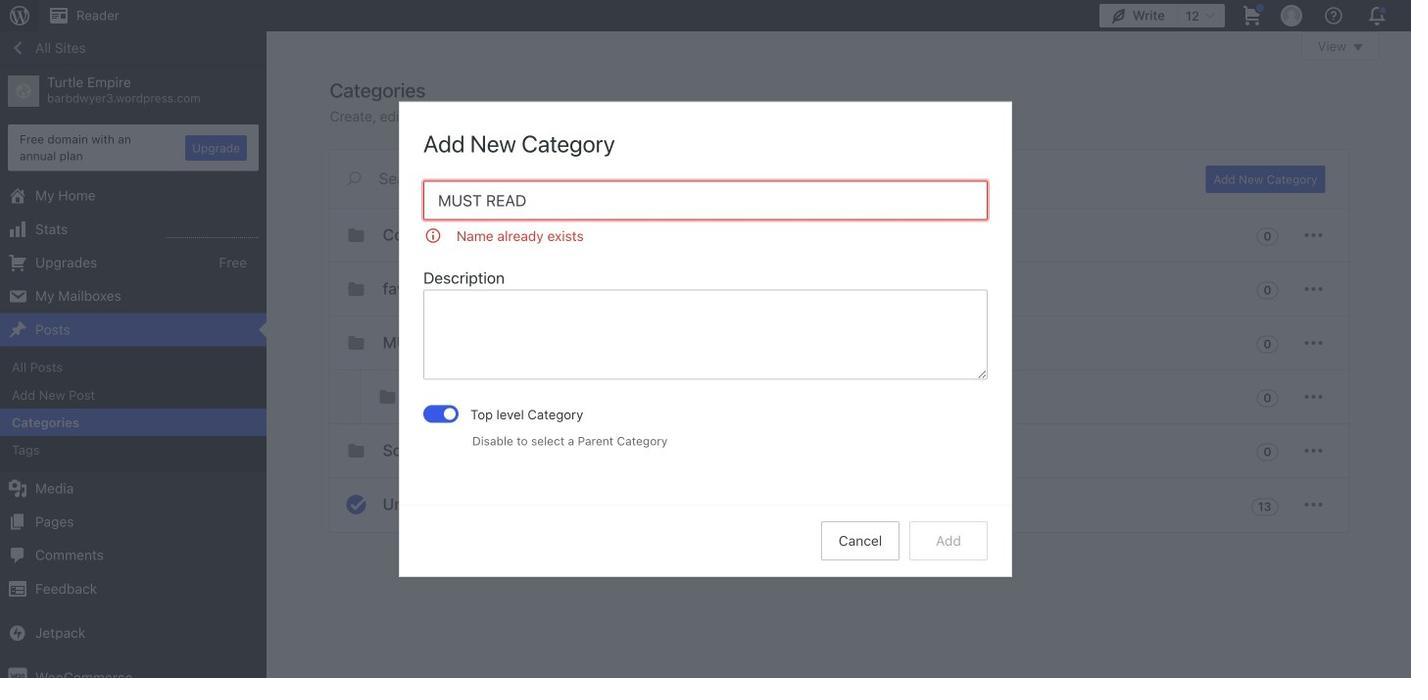 Task type: vqa. For each thing, say whether or not it's contained in the screenshot.
Group to the top
yes



Task type: describe. For each thing, give the bounding box(es) containing it.
my shopping cart image
[[1241, 4, 1264, 27]]

New Category Name text field
[[423, 181, 988, 220]]

update your profile, personal settings, and more image
[[1280, 4, 1304, 27]]

toggle menu image for articles icon
[[1302, 385, 1326, 409]]

closed image
[[1354, 44, 1363, 51]]

favorite holidays image
[[345, 277, 368, 301]]

img image
[[8, 668, 27, 678]]

toggle menu image for uncategorized icon
[[1302, 493, 1326, 517]]

2 group from the top
[[423, 266, 988, 385]]

must read image
[[345, 331, 368, 355]]



Task type: locate. For each thing, give the bounding box(es) containing it.
1 vertical spatial toggle menu image
[[1302, 385, 1326, 409]]

1 group from the top
[[423, 181, 988, 246]]

toggle menu image for must read image
[[1302, 331, 1326, 355]]

4 toggle menu image from the top
[[1302, 493, 1326, 517]]

toggle menu image
[[1302, 223, 1326, 247], [1302, 331, 1326, 355], [1302, 439, 1326, 463], [1302, 493, 1326, 517]]

main content
[[330, 31, 1380, 533]]

cool thoughts image
[[345, 223, 368, 247]]

None text field
[[423, 289, 988, 380]]

2 toggle menu image from the top
[[1302, 385, 1326, 409]]

3 toggle menu image from the top
[[1302, 439, 1326, 463]]

1 toggle menu image from the top
[[1302, 277, 1326, 301]]

manage your sites image
[[8, 4, 31, 27]]

toggle menu image for cool thoughts icon
[[1302, 223, 1326, 247]]

1 vertical spatial group
[[423, 266, 988, 385]]

None search field
[[330, 150, 1182, 207]]

socializing image
[[345, 439, 368, 463]]

0 vertical spatial group
[[423, 181, 988, 246]]

row
[[330, 209, 1349, 533]]

help image
[[1322, 4, 1346, 27]]

articles image
[[376, 385, 399, 409]]

toggle menu image for socializing image
[[1302, 439, 1326, 463]]

2 toggle menu image from the top
[[1302, 331, 1326, 355]]

toggle menu image
[[1302, 277, 1326, 301], [1302, 385, 1326, 409]]

uncategorized image
[[345, 493, 368, 517]]

manage your notifications image
[[1364, 2, 1392, 29]]

dialog
[[400, 102, 1012, 576]]

0 vertical spatial toggle menu image
[[1302, 277, 1326, 301]]

1 toggle menu image from the top
[[1302, 223, 1326, 247]]

toggle menu image for favorite holidays icon
[[1302, 277, 1326, 301]]

highest hourly views 0 image
[[166, 225, 259, 238]]

group
[[423, 181, 988, 246], [423, 266, 988, 385]]



